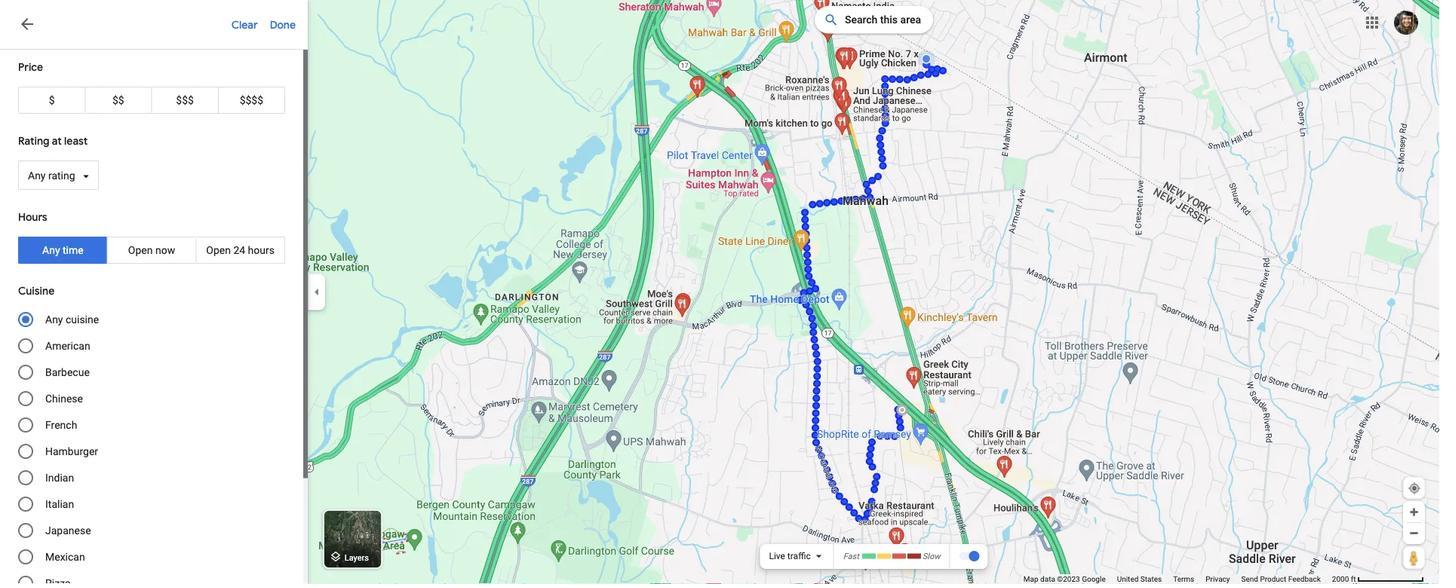 Task type: vqa. For each thing, say whether or not it's contained in the screenshot.
Open now open
yes



Task type: describe. For each thing, give the bounding box(es) containing it.
map data ©2023 google
[[1024, 576, 1106, 585]]

google account: giulia masi  
(giulia.masi@adept.ai) image
[[1395, 11, 1419, 35]]

open for open now
[[128, 244, 153, 257]]

any for hours
[[42, 244, 60, 257]]

ft
[[1352, 576, 1357, 585]]

states
[[1141, 576, 1162, 585]]

done button
[[270, 0, 308, 48]]

privacy
[[1206, 576, 1231, 585]]

2000 ft button
[[1333, 576, 1425, 585]]

united
[[1118, 576, 1139, 585]]

any for cuisine
[[45, 314, 63, 326]]

rating
[[18, 134, 49, 148]]

live
[[769, 552, 786, 562]]

zoom out image
[[1409, 528, 1420, 540]]

clear
[[232, 18, 258, 32]]


[[329, 549, 343, 566]]

rating
[[48, 169, 75, 182]]

$$
[[112, 94, 124, 106]]

search
[[845, 14, 878, 26]]

clear button
[[232, 0, 270, 48]]

back image
[[18, 15, 36, 33]]

send
[[1242, 576, 1259, 585]]

show street view coverage image
[[1404, 547, 1426, 570]]

2000
[[1333, 576, 1350, 585]]

indian
[[45, 472, 74, 485]]

google maps element
[[0, 0, 1441, 585]]

barbecue
[[45, 367, 90, 379]]

$$$
[[176, 94, 194, 106]]

send product feedback
[[1242, 576, 1321, 585]]

price group
[[0, 50, 303, 124]]

any cuisine
[[45, 314, 99, 326]]

$
[[49, 94, 55, 106]]

at
[[52, 134, 62, 148]]

any inside popup button
[[28, 169, 46, 182]]

this
[[881, 14, 898, 26]]

24
[[234, 244, 245, 257]]

hours group
[[0, 200, 303, 274]]

live traffic option
[[769, 552, 811, 562]]

©2023
[[1058, 576, 1081, 585]]

fast
[[844, 552, 860, 562]]

2000 ft
[[1333, 576, 1357, 585]]

cuisine
[[66, 314, 99, 326]]

collapse side panel image
[[309, 284, 325, 301]]

search this area
[[845, 14, 922, 26]]

terms button
[[1174, 575, 1195, 585]]

data
[[1041, 576, 1056, 585]]

hours
[[18, 211, 47, 224]]

privacy button
[[1206, 575, 1231, 585]]

cuisine
[[18, 285, 55, 298]]

now
[[155, 244, 175, 257]]

 Show traffic  checkbox
[[959, 551, 980, 563]]

time
[[63, 244, 84, 257]]



Task type: locate. For each thing, give the bounding box(es) containing it.
open left 24
[[206, 244, 231, 257]]

japanese
[[45, 525, 91, 538]]

any left time
[[42, 244, 60, 257]]

google
[[1082, 576, 1106, 585]]

cuisine group
[[0, 274, 303, 585]]

any
[[28, 169, 46, 182], [42, 244, 60, 257], [45, 314, 63, 326]]

option group inside hours group
[[18, 237, 285, 264]]

1 open from the left
[[128, 244, 153, 257]]

cuisine option group
[[18, 311, 285, 585]]

open for open 24 hours
[[206, 244, 231, 257]]

main content
[[0, 0, 308, 585]]

search this area button
[[815, 6, 934, 34]]

any inside hours group
[[42, 244, 60, 257]]

feedback
[[1289, 576, 1321, 585]]

done
[[270, 18, 296, 32]]

product
[[1261, 576, 1287, 585]]

footer inside "google maps" element
[[1024, 575, 1333, 585]]

 layers
[[329, 549, 369, 566]]

mexican
[[45, 552, 85, 564]]

open now
[[128, 244, 175, 257]]

0 vertical spatial any
[[28, 169, 46, 182]]

open 24 hours
[[206, 244, 275, 257]]

2 vertical spatial any
[[45, 314, 63, 326]]

layers
[[345, 554, 369, 563]]

american
[[45, 340, 90, 353]]

united states
[[1118, 576, 1162, 585]]

show your location image
[[1408, 482, 1422, 496]]

hours
[[248, 244, 275, 257]]

any rating button
[[18, 161, 99, 190]]

1 vertical spatial any
[[42, 244, 60, 257]]

main content containing clear
[[0, 0, 308, 585]]

any rating
[[28, 169, 75, 182]]

french
[[45, 420, 77, 432]]

hamburger
[[45, 446, 98, 459]]

least
[[64, 134, 88, 148]]

option group containing any time
[[18, 237, 285, 264]]

any left rating
[[28, 169, 46, 182]]

live traffic
[[769, 552, 811, 562]]

any left cuisine
[[45, 314, 63, 326]]

area
[[901, 14, 922, 26]]

send product feedback button
[[1242, 575, 1321, 585]]

price
[[18, 60, 43, 74]]

2 open from the left
[[206, 244, 231, 257]]

rating at least
[[18, 134, 88, 148]]

footer containing map data ©2023 google
[[1024, 575, 1333, 585]]

rating group
[[0, 124, 303, 200]]

open left now in the left of the page
[[128, 244, 153, 257]]

$$$$
[[240, 94, 263, 106]]

traffic
[[788, 552, 811, 562]]

any time
[[42, 244, 84, 257]]

map
[[1024, 576, 1039, 585]]

united states button
[[1118, 575, 1162, 585]]

terms
[[1174, 576, 1195, 585]]

option group
[[18, 237, 285, 264]]

footer
[[1024, 575, 1333, 585]]

zoom in image
[[1409, 507, 1420, 519]]

1 horizontal spatial open
[[206, 244, 231, 257]]

slow
[[923, 552, 941, 562]]

0 horizontal spatial open
[[128, 244, 153, 257]]

any inside cuisine option group
[[45, 314, 63, 326]]

open
[[128, 244, 153, 257], [206, 244, 231, 257]]

italian
[[45, 499, 74, 511]]

chinese
[[45, 393, 83, 406]]



